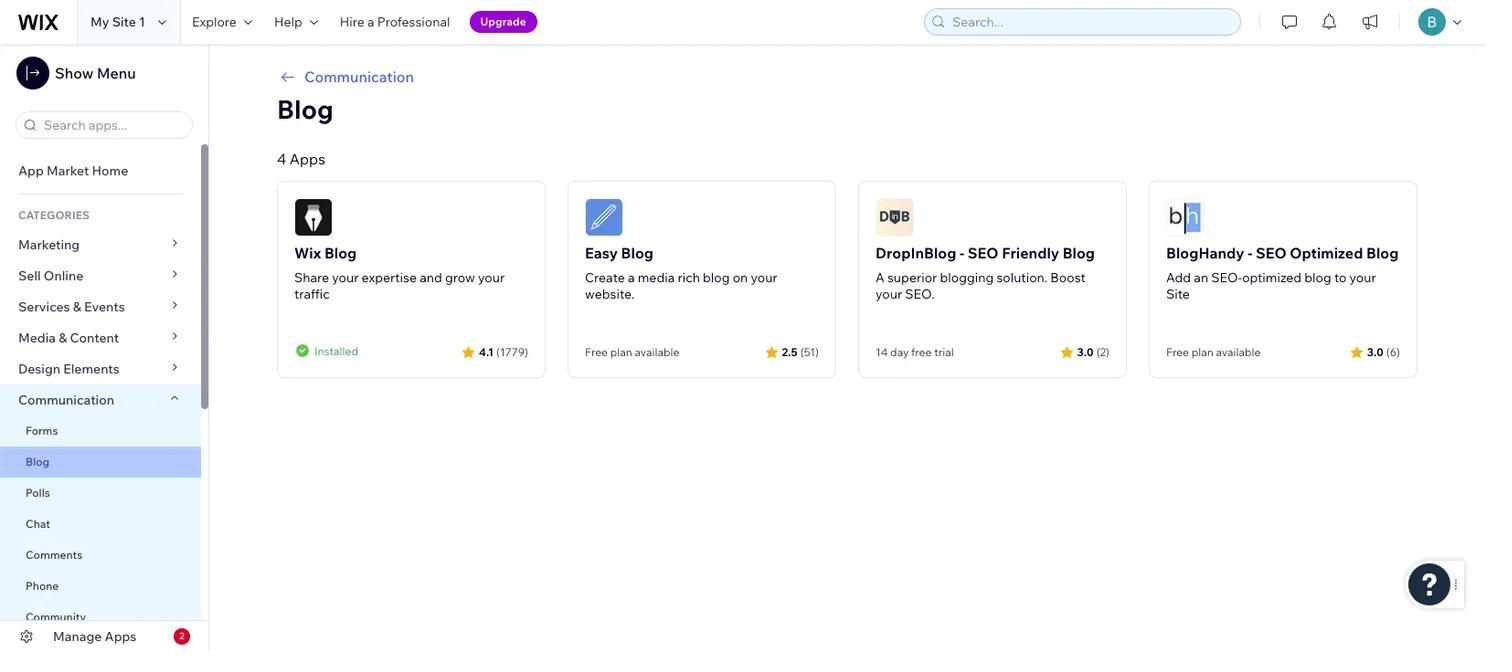 Task type: vqa. For each thing, say whether or not it's contained in the screenshot.


Task type: locate. For each thing, give the bounding box(es) containing it.
blog right optimized
[[1367, 244, 1399, 262]]

blog inside "wix blog share your expertise and grow your traffic"
[[324, 244, 357, 262]]

1 horizontal spatial &
[[73, 299, 81, 315]]

apps inside sidebar element
[[105, 629, 137, 645]]

1 vertical spatial apps
[[105, 629, 137, 645]]

help button
[[263, 0, 329, 44]]

blog up boost
[[1063, 244, 1095, 262]]

& inside services & events link
[[73, 299, 81, 315]]

free plan available for seo
[[1167, 346, 1261, 359]]

1 horizontal spatial free plan available
[[1167, 346, 1261, 359]]

2.5
[[782, 345, 798, 359]]

blog
[[277, 93, 334, 125], [324, 244, 357, 262], [621, 244, 654, 262], [1063, 244, 1095, 262], [1367, 244, 1399, 262], [26, 455, 49, 469]]

plan for seo
[[1192, 346, 1214, 359]]

0 horizontal spatial blog
[[703, 270, 730, 286]]

seo for friendly
[[968, 244, 999, 262]]

0 horizontal spatial &
[[59, 330, 67, 347]]

seo inside the dropinblog - seo friendly blog a superior blogging solution. boost your seo.
[[968, 244, 999, 262]]

1 horizontal spatial 3.0
[[1368, 345, 1384, 359]]

plan
[[610, 346, 632, 359], [1192, 346, 1214, 359]]

&
[[73, 299, 81, 315], [59, 330, 67, 347]]

seo.
[[905, 286, 935, 303]]

services & events
[[18, 299, 125, 315]]

0 vertical spatial communication link
[[277, 66, 1418, 88]]

1 vertical spatial &
[[59, 330, 67, 347]]

sidebar element
[[0, 44, 209, 653]]

1 horizontal spatial blog
[[1305, 270, 1332, 286]]

free plan available down an
[[1167, 346, 1261, 359]]

easy blog create a media rich blog on your website.
[[585, 244, 778, 303]]

free plan available
[[585, 346, 680, 359], [1167, 346, 1261, 359]]

1 free plan available from the left
[[585, 346, 680, 359]]

& right the media
[[59, 330, 67, 347]]

4.1 (1779)
[[479, 345, 528, 359]]

4
[[277, 150, 286, 168]]

0 horizontal spatial apps
[[105, 629, 137, 645]]

1 horizontal spatial communication link
[[277, 66, 1418, 88]]

available for seo
[[1216, 346, 1261, 359]]

a inside easy blog create a media rich blog on your website.
[[628, 270, 635, 286]]

boost
[[1051, 270, 1086, 286]]

1 plan from the left
[[610, 346, 632, 359]]

0 horizontal spatial 3.0
[[1078, 345, 1094, 359]]

1 vertical spatial a
[[628, 270, 635, 286]]

free down add
[[1167, 346, 1189, 359]]

bloghandy
[[1167, 244, 1245, 262]]

0 horizontal spatial free plan available
[[585, 346, 680, 359]]

home
[[92, 163, 128, 179]]

communication
[[304, 68, 414, 86], [18, 392, 117, 409]]

3.0 left (6)
[[1368, 345, 1384, 359]]

& inside the media & content link
[[59, 330, 67, 347]]

blog up polls
[[26, 455, 49, 469]]

1 horizontal spatial available
[[1216, 346, 1261, 359]]

2 plan from the left
[[1192, 346, 1214, 359]]

grow
[[445, 270, 475, 286]]

seo
[[968, 244, 999, 262], [1256, 244, 1287, 262]]

site left 1
[[112, 14, 136, 30]]

3.0 left (2) on the right of page
[[1078, 345, 1094, 359]]

hire
[[340, 14, 365, 30]]

0 horizontal spatial seo
[[968, 244, 999, 262]]

(1779)
[[497, 345, 528, 359]]

free plan available for create
[[585, 346, 680, 359]]

0 horizontal spatial available
[[635, 346, 680, 359]]

market
[[47, 163, 89, 179]]

your left seo.
[[876, 286, 903, 303]]

1 vertical spatial communication
[[18, 392, 117, 409]]

2 free plan available from the left
[[1167, 346, 1261, 359]]

0 horizontal spatial plan
[[610, 346, 632, 359]]

available down seo-
[[1216, 346, 1261, 359]]

design
[[18, 361, 60, 378]]

seo right -
[[968, 244, 999, 262]]

explore
[[192, 14, 237, 30]]

free
[[585, 346, 608, 359], [1167, 346, 1189, 359]]

14 day free trial
[[876, 346, 954, 359]]

1 available from the left
[[635, 346, 680, 359]]

help
[[274, 14, 302, 30]]

apps right manage
[[105, 629, 137, 645]]

apps right 4 on the top left
[[290, 150, 326, 168]]

1 horizontal spatial a
[[628, 270, 635, 286]]

your
[[332, 270, 359, 286], [478, 270, 505, 286], [751, 270, 778, 286], [1350, 270, 1377, 286], [876, 286, 903, 303]]

blog left on
[[703, 270, 730, 286]]

design elements link
[[0, 354, 201, 385]]

1 horizontal spatial seo
[[1256, 244, 1287, 262]]

& left events
[[73, 299, 81, 315]]

1 vertical spatial site
[[1167, 286, 1190, 303]]

polls
[[26, 486, 50, 500]]

available
[[635, 346, 680, 359], [1216, 346, 1261, 359]]

0 horizontal spatial communication
[[18, 392, 117, 409]]

plan down website.
[[610, 346, 632, 359]]

0 horizontal spatial site
[[112, 14, 136, 30]]

a right hire
[[367, 14, 374, 30]]

optimized
[[1243, 270, 1302, 286]]

share
[[294, 270, 329, 286]]

your inside the dropinblog - seo friendly blog a superior blogging solution. boost your seo.
[[876, 286, 903, 303]]

& for content
[[59, 330, 67, 347]]

seo right ‑
[[1256, 244, 1287, 262]]

blog left to
[[1305, 270, 1332, 286]]

blog right wix
[[324, 244, 357, 262]]

1 horizontal spatial site
[[1167, 286, 1190, 303]]

‑
[[1248, 244, 1253, 262]]

available down media
[[635, 346, 680, 359]]

2 blog from the left
[[1305, 270, 1332, 286]]

2 free from the left
[[1167, 346, 1189, 359]]

free down website.
[[585, 346, 608, 359]]

blog inside easy blog create a media rich blog on your website.
[[621, 244, 654, 262]]

a left media
[[628, 270, 635, 286]]

3.0
[[1078, 345, 1094, 359], [1368, 345, 1384, 359]]

friendly
[[1002, 244, 1060, 262]]

1 horizontal spatial apps
[[290, 150, 326, 168]]

0 horizontal spatial free
[[585, 346, 608, 359]]

wix
[[294, 244, 321, 262]]

your right on
[[751, 270, 778, 286]]

easy
[[585, 244, 618, 262]]

1 seo from the left
[[968, 244, 999, 262]]

free plan available down website.
[[585, 346, 680, 359]]

bloghandy ‑ seo optimized blog add an seo-optimized blog to your site
[[1167, 244, 1399, 303]]

sell
[[18, 268, 41, 284]]

3.0 for bloghandy ‑ seo optimized blog
[[1368, 345, 1384, 359]]

2 available from the left
[[1216, 346, 1261, 359]]

dropinblog - seo friendly blog a superior blogging solution. boost your seo.
[[876, 244, 1095, 303]]

apps for 4 apps
[[290, 150, 326, 168]]

online
[[44, 268, 84, 284]]

services
[[18, 299, 70, 315]]

communication down design elements
[[18, 392, 117, 409]]

on
[[733, 270, 748, 286]]

1 horizontal spatial free
[[1167, 346, 1189, 359]]

plan down an
[[1192, 346, 1214, 359]]

optimized
[[1290, 244, 1364, 262]]

(6)
[[1387, 345, 1401, 359]]

1 blog from the left
[[703, 270, 730, 286]]

1 horizontal spatial plan
[[1192, 346, 1214, 359]]

site
[[112, 14, 136, 30], [1167, 286, 1190, 303]]

1 3.0 from the left
[[1078, 345, 1094, 359]]

site left an
[[1167, 286, 1190, 303]]

your right to
[[1350, 270, 1377, 286]]

communication link
[[277, 66, 1418, 88], [0, 385, 201, 416]]

1 horizontal spatial communication
[[304, 68, 414, 86]]

an
[[1194, 270, 1209, 286]]

your right share
[[332, 270, 359, 286]]

upgrade
[[480, 15, 526, 28]]

0 vertical spatial &
[[73, 299, 81, 315]]

blog inside bloghandy ‑ seo optimized blog add an seo-optimized blog to your site
[[1367, 244, 1399, 262]]

upgrade button
[[470, 11, 537, 33]]

blog inside the dropinblog - seo friendly blog a superior blogging solution. boost your seo.
[[1063, 244, 1095, 262]]

2 seo from the left
[[1256, 244, 1287, 262]]

2 3.0 from the left
[[1368, 345, 1384, 359]]

communication down hire
[[304, 68, 414, 86]]

Search apps... field
[[38, 112, 187, 138]]

1 free from the left
[[585, 346, 608, 359]]

0 vertical spatial apps
[[290, 150, 326, 168]]

0 vertical spatial a
[[367, 14, 374, 30]]

sell online link
[[0, 261, 201, 292]]

0 vertical spatial communication
[[304, 68, 414, 86]]

blog up media
[[621, 244, 654, 262]]

a
[[367, 14, 374, 30], [628, 270, 635, 286]]

create
[[585, 270, 625, 286]]

blog inside sidebar element
[[26, 455, 49, 469]]

seo inside bloghandy ‑ seo optimized blog add an seo-optimized blog to your site
[[1256, 244, 1287, 262]]

1 vertical spatial communication link
[[0, 385, 201, 416]]



Task type: describe. For each thing, give the bounding box(es) containing it.
apps for manage apps
[[105, 629, 137, 645]]

your inside bloghandy ‑ seo optimized blog add an seo-optimized blog to your site
[[1350, 270, 1377, 286]]

show menu button
[[16, 57, 136, 90]]

show
[[55, 64, 94, 82]]

0 horizontal spatial a
[[367, 14, 374, 30]]

categories
[[18, 208, 90, 222]]

dropinblog
[[876, 244, 957, 262]]

4 apps
[[277, 150, 326, 168]]

app market home
[[18, 163, 128, 179]]

menu
[[97, 64, 136, 82]]

polls link
[[0, 478, 201, 509]]

dropinblog - seo friendly blog logo image
[[876, 198, 914, 237]]

phone link
[[0, 571, 201, 603]]

chat link
[[0, 509, 201, 540]]

day
[[891, 346, 909, 359]]

app
[[18, 163, 44, 179]]

elements
[[63, 361, 120, 378]]

to
[[1335, 270, 1347, 286]]

3.0 (2)
[[1078, 345, 1110, 359]]

3.0 (6)
[[1368, 345, 1401, 359]]

my site 1
[[91, 14, 145, 30]]

wix blog share your expertise and grow your traffic
[[294, 244, 505, 303]]

(51)
[[801, 345, 819, 359]]

0 horizontal spatial communication link
[[0, 385, 201, 416]]

available for create
[[635, 346, 680, 359]]

blog up '4 apps'
[[277, 93, 334, 125]]

blog inside easy blog create a media rich blog on your website.
[[703, 270, 730, 286]]

media & content
[[18, 330, 119, 347]]

media & content link
[[0, 323, 201, 354]]

services & events link
[[0, 292, 201, 323]]

events
[[84, 299, 125, 315]]

0 vertical spatial site
[[112, 14, 136, 30]]

(2)
[[1097, 345, 1110, 359]]

plan for create
[[610, 346, 632, 359]]

app market home link
[[0, 155, 201, 187]]

media
[[18, 330, 56, 347]]

chat
[[26, 517, 50, 531]]

rich
[[678, 270, 700, 286]]

manage apps
[[53, 629, 137, 645]]

media
[[638, 270, 675, 286]]

blog link
[[0, 447, 201, 478]]

easy blog logo image
[[585, 198, 624, 237]]

blog inside bloghandy ‑ seo optimized blog add an seo-optimized blog to your site
[[1305, 270, 1332, 286]]

installed
[[315, 344, 358, 358]]

forms
[[26, 424, 58, 438]]

hire a professional
[[340, 14, 450, 30]]

2.5 (51)
[[782, 345, 819, 359]]

add
[[1167, 270, 1191, 286]]

comments link
[[0, 540, 201, 571]]

a
[[876, 270, 885, 286]]

2
[[179, 631, 185, 643]]

phone
[[26, 580, 59, 593]]

free for bloghandy ‑ seo optimized blog
[[1167, 346, 1189, 359]]

trial
[[935, 346, 954, 359]]

site inside bloghandy ‑ seo optimized blog add an seo-optimized blog to your site
[[1167, 286, 1190, 303]]

comments
[[26, 549, 82, 562]]

marketing link
[[0, 229, 201, 261]]

sell online
[[18, 268, 84, 284]]

communication inside sidebar element
[[18, 392, 117, 409]]

community link
[[0, 603, 201, 634]]

hire a professional link
[[329, 0, 461, 44]]

wix blog logo image
[[294, 198, 333, 237]]

bloghandy ‑ seo optimized blog logo image
[[1167, 198, 1205, 237]]

your right grow
[[478, 270, 505, 286]]

manage
[[53, 629, 102, 645]]

and
[[420, 270, 442, 286]]

seo for optimized
[[1256, 244, 1287, 262]]

blogging
[[940, 270, 994, 286]]

design elements
[[18, 361, 120, 378]]

my
[[91, 14, 109, 30]]

solution.
[[997, 270, 1048, 286]]

-
[[960, 244, 965, 262]]

content
[[70, 330, 119, 347]]

traffic
[[294, 286, 330, 303]]

community
[[26, 611, 86, 624]]

free for easy blog
[[585, 346, 608, 359]]

free
[[912, 346, 932, 359]]

& for events
[[73, 299, 81, 315]]

professional
[[377, 14, 450, 30]]

your inside easy blog create a media rich blog on your website.
[[751, 270, 778, 286]]

expertise
[[362, 270, 417, 286]]

marketing
[[18, 237, 80, 253]]

forms link
[[0, 416, 201, 447]]

14
[[876, 346, 888, 359]]

superior
[[888, 270, 937, 286]]

Search... field
[[947, 9, 1235, 35]]

website.
[[585, 286, 635, 303]]

1
[[139, 14, 145, 30]]

4.1
[[479, 345, 494, 359]]

3.0 for dropinblog - seo friendly blog
[[1078, 345, 1094, 359]]

seo-
[[1212, 270, 1243, 286]]



